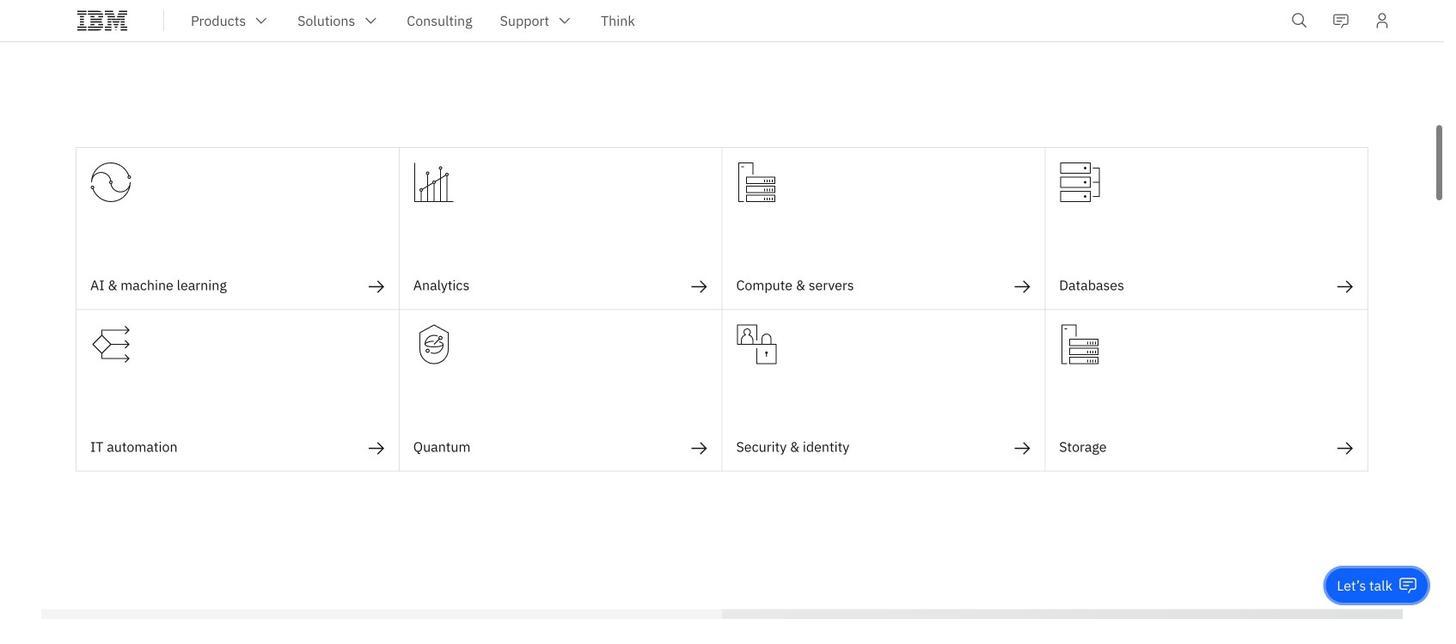 Task type: locate. For each thing, give the bounding box(es) containing it.
let's talk element
[[1338, 576, 1393, 595]]



